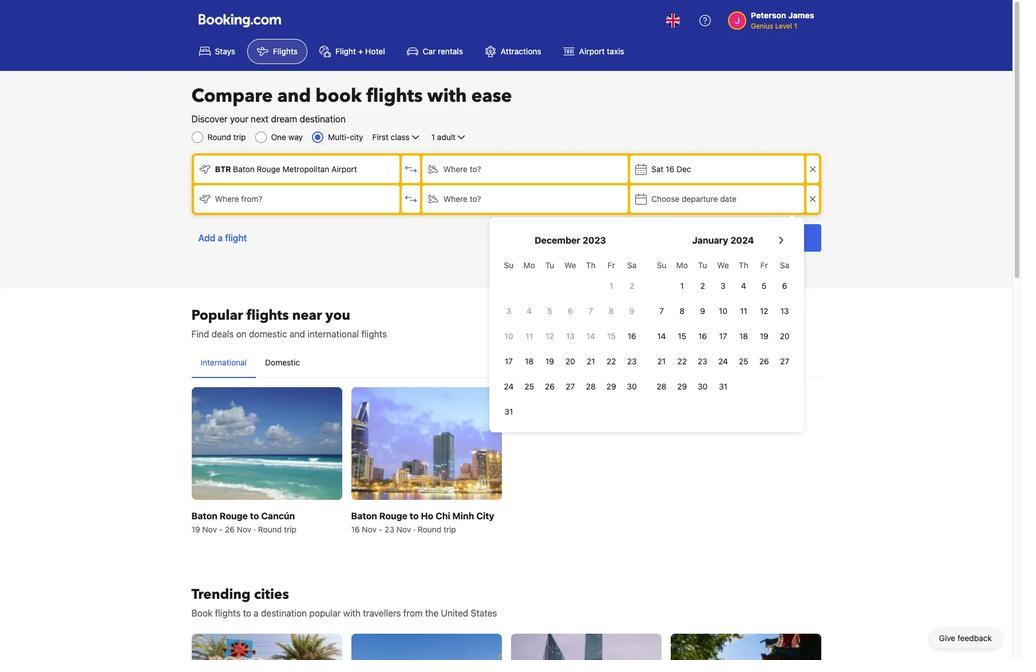 Task type: locate. For each thing, give the bounding box(es) containing it.
2 · from the left
[[413, 525, 416, 535]]

11
[[740, 306, 748, 316], [526, 331, 533, 341]]

29 inside checkbox
[[677, 382, 687, 392]]

to for cancún
[[250, 511, 259, 522]]

0 horizontal spatial 4
[[527, 306, 532, 316]]

6 for the 6 january 2024 option
[[782, 281, 787, 291]]

0 horizontal spatial 28
[[586, 382, 596, 392]]

12
[[760, 306, 769, 316], [546, 331, 554, 341]]

mo up 1 option
[[677, 260, 688, 270]]

flights up first class
[[366, 84, 423, 109]]

round
[[208, 132, 231, 142], [258, 525, 282, 535], [418, 525, 442, 535]]

24 December 2023 checkbox
[[499, 376, 519, 398]]

2 horizontal spatial 23
[[698, 357, 708, 366]]

fr up 5 january 2024 checkbox
[[761, 260, 768, 270]]

14
[[587, 331, 595, 341], [657, 331, 666, 341]]

airport down multi-city
[[331, 164, 357, 174]]

1 right level
[[794, 22, 797, 30]]

0 horizontal spatial 11
[[526, 331, 533, 341]]

7 inside checkbox
[[589, 306, 593, 316]]

mo down december
[[524, 260, 535, 270]]

23 December 2023 checkbox
[[622, 350, 642, 373]]

0 vertical spatial airport
[[579, 46, 605, 56]]

2 where to? from the top
[[444, 194, 481, 204]]

to left cancún
[[250, 511, 259, 522]]

19 December 2023 checkbox
[[540, 350, 560, 373]]

th up 4 option
[[739, 260, 749, 270]]

0 vertical spatial 24
[[718, 357, 728, 366]]

1 30 from the left
[[627, 382, 637, 392]]

2 mo from the left
[[677, 260, 688, 270]]

2 horizontal spatial 19
[[760, 331, 769, 341]]

30 inside 30 december 2023 checkbox
[[627, 382, 637, 392]]

20 left 21 option
[[566, 357, 575, 366]]

2 for january 2024
[[700, 281, 705, 291]]

10 for the 10 january 2024 "checkbox"
[[719, 306, 728, 316]]

10 left 11 checkbox
[[505, 331, 513, 341]]

4 right 3 checkbox
[[527, 306, 532, 316]]

where from?
[[215, 194, 263, 204]]

7 inside option
[[660, 306, 664, 316]]

5 right 4 december 2023 checkbox
[[548, 306, 552, 316]]

1 horizontal spatial 26
[[545, 382, 555, 392]]

22 right 21 checkbox
[[678, 357, 687, 366]]

where to? button
[[422, 156, 628, 183]]

0 horizontal spatial 30
[[627, 382, 637, 392]]

1 horizontal spatial grid
[[652, 254, 795, 398]]

6 for "6 december 2023" option
[[568, 306, 573, 316]]

14 right 13 option
[[587, 331, 595, 341]]

1 fr from the left
[[608, 260, 615, 270]]

baton inside the 'baton rouge to ho chi minh city 16 nov - 23 nov · round trip'
[[351, 511, 377, 522]]

to? for choose departure date
[[470, 194, 481, 204]]

0 horizontal spatial grid
[[499, 254, 642, 424]]

0 horizontal spatial with
[[343, 609, 361, 619]]

2 January 2024 checkbox
[[693, 275, 713, 298]]

where from? button
[[194, 185, 399, 213]]

21 inside 21 option
[[587, 357, 595, 366]]

29 right 28 checkbox
[[607, 382, 616, 392]]

27 right 26 option
[[566, 382, 575, 392]]

2 21 from the left
[[658, 357, 666, 366]]

1 where to? from the top
[[444, 164, 481, 174]]

fr up 1 option
[[608, 260, 615, 270]]

1 adult button
[[430, 131, 468, 144]]

15 inside checkbox
[[607, 331, 616, 341]]

one way
[[271, 132, 303, 142]]

where inside dropdown button
[[444, 164, 468, 174]]

7 for 7 january 2024 option at the top right of page
[[660, 306, 664, 316]]

28 January 2024 checkbox
[[652, 376, 672, 398]]

16 inside dropdown button
[[666, 164, 675, 174]]

0 vertical spatial 5
[[762, 281, 767, 291]]

·
[[254, 525, 256, 535], [413, 525, 416, 535]]

0 horizontal spatial baton
[[192, 511, 218, 522]]

23 for 23 option
[[698, 357, 708, 366]]

11 inside option
[[740, 306, 748, 316]]

1 vertical spatial 27
[[566, 382, 575, 392]]

16 January 2024 checkbox
[[693, 325, 713, 348]]

17 for 17 option
[[505, 357, 513, 366]]

1 th from the left
[[586, 260, 596, 270]]

12 left 13 option
[[546, 331, 554, 341]]

attractions link
[[475, 39, 551, 64]]

1 vertical spatial destination
[[261, 609, 307, 619]]

26 inside 26 option
[[545, 382, 555, 392]]

9 right 8 january 2024 option
[[700, 306, 705, 316]]

to? for sat 16 dec
[[470, 164, 481, 174]]

2 sa from the left
[[780, 260, 790, 270]]

1 horizontal spatial 19
[[546, 357, 554, 366]]

0 vertical spatial 4
[[741, 281, 746, 291]]

we up 3 'checkbox'
[[717, 260, 729, 270]]

stays link
[[189, 39, 245, 64]]

1 we from the left
[[565, 260, 576, 270]]

11 left 12 checkbox
[[526, 331, 533, 341]]

trip down your
[[233, 132, 246, 142]]

10 inside "checkbox"
[[719, 306, 728, 316]]

6 right 5 january 2024 checkbox
[[782, 281, 787, 291]]

0 horizontal spatial 14
[[587, 331, 595, 341]]

9 January 2024 checkbox
[[693, 300, 713, 323]]

6
[[782, 281, 787, 291], [568, 306, 573, 316]]

28 inside option
[[657, 382, 667, 392]]

21 right 20 option
[[587, 357, 595, 366]]

deals
[[212, 329, 234, 340]]

a inside trending cities book flights to a destination popular with travellers from the united states
[[254, 609, 259, 619]]

1 horizontal spatial mo
[[677, 260, 688, 270]]

1 horizontal spatial 15
[[678, 331, 687, 341]]

0 horizontal spatial 17
[[505, 357, 513, 366]]

dream
[[271, 114, 297, 124]]

trip down cancún
[[284, 525, 297, 535]]

1 28 from the left
[[586, 382, 596, 392]]

27 right the 26 checkbox
[[780, 357, 790, 366]]

2 30 from the left
[[698, 382, 708, 392]]

2
[[630, 281, 634, 291], [700, 281, 705, 291]]

0 vertical spatial 19
[[760, 331, 769, 341]]

trip inside the 'baton rouge to ho chi minh city 16 nov - 23 nov · round trip'
[[444, 525, 456, 535]]

15 right 14 december 2023 option
[[607, 331, 616, 341]]

25 left the 26 checkbox
[[739, 357, 749, 366]]

1 vertical spatial airport
[[331, 164, 357, 174]]

15 right 14 option
[[678, 331, 687, 341]]

1 horizontal spatial 28
[[657, 382, 667, 392]]

united
[[441, 609, 468, 619]]

20 right "19" 'option'
[[780, 331, 790, 341]]

and down near
[[290, 329, 305, 340]]

1 9 from the left
[[630, 306, 635, 316]]

3 inside 3 'checkbox'
[[721, 281, 726, 291]]

21 for 21 option
[[587, 357, 595, 366]]

7 left 8 january 2024 option
[[660, 306, 664, 316]]

hotel
[[365, 46, 385, 56]]

4
[[741, 281, 746, 291], [527, 306, 532, 316]]

1 horizontal spatial baton
[[233, 164, 255, 174]]

way
[[288, 132, 303, 142]]

26 for 26 option
[[545, 382, 555, 392]]

with
[[427, 84, 467, 109], [343, 609, 361, 619]]

3 inside 3 checkbox
[[506, 306, 511, 316]]

2 2 from the left
[[700, 281, 705, 291]]

8 right 7 january 2024 option at the top right of page
[[680, 306, 685, 316]]

dec
[[677, 164, 691, 174]]

baton
[[233, 164, 255, 174], [192, 511, 218, 522], [351, 511, 377, 522]]

stays
[[215, 46, 235, 56]]

airport
[[579, 46, 605, 56], [331, 164, 357, 174]]

1 horizontal spatial su
[[657, 260, 667, 270]]

8 inside 8 january 2024 option
[[680, 306, 685, 316]]

class
[[391, 132, 410, 142]]

17 inside 17 option
[[505, 357, 513, 366]]

25
[[739, 357, 749, 366], [525, 382, 534, 392]]

1 horizontal spatial 8
[[680, 306, 685, 316]]

27
[[780, 357, 790, 366], [566, 382, 575, 392]]

tu for january
[[698, 260, 707, 270]]

17 December 2023 checkbox
[[499, 350, 519, 373]]

trip down chi
[[444, 525, 456, 535]]

12 inside "12 january 2024" option
[[760, 306, 769, 316]]

5 right 4 option
[[762, 281, 767, 291]]

15 for 15 january 2024 option
[[678, 331, 687, 341]]

11 December 2023 checkbox
[[519, 325, 540, 348]]

domestic
[[249, 329, 287, 340]]

th down 2023
[[586, 260, 596, 270]]

rouge for baton rouge to cancún
[[220, 511, 248, 522]]

1 horizontal spatial with
[[427, 84, 467, 109]]

-
[[219, 525, 223, 535], [379, 525, 383, 535]]

2 vertical spatial 26
[[225, 525, 235, 535]]

2 inside option
[[630, 281, 634, 291]]

26 inside the 26 checkbox
[[760, 357, 769, 366]]

2 9 from the left
[[700, 306, 705, 316]]

1 mo from the left
[[524, 260, 535, 270]]

your
[[230, 114, 248, 124]]

we for december
[[565, 260, 576, 270]]

rouge inside the 'baton rouge to ho chi minh city 16 nov - 23 nov · round trip'
[[379, 511, 408, 522]]

1 horizontal spatial airport
[[579, 46, 605, 56]]

0 vertical spatial 31
[[719, 382, 728, 392]]

a down cities
[[254, 609, 259, 619]]

29
[[607, 382, 616, 392], [677, 382, 687, 392]]

rouge left ho
[[379, 511, 408, 522]]

1 - from the left
[[219, 525, 223, 535]]

17 left 18 checkbox
[[505, 357, 513, 366]]

0 horizontal spatial 8
[[609, 306, 614, 316]]

21 for 21 checkbox
[[658, 357, 666, 366]]

20 January 2024 checkbox
[[775, 325, 795, 348]]

23 January 2024 checkbox
[[693, 350, 713, 373]]

28 right 27 checkbox
[[586, 382, 596, 392]]

feedback
[[958, 634, 992, 644]]

31 inside option
[[505, 407, 513, 417]]

1 horizontal spatial trip
[[284, 525, 297, 535]]

21 inside 21 checkbox
[[658, 357, 666, 366]]

7 January 2024 checkbox
[[652, 300, 672, 323]]

to left ho
[[410, 511, 419, 522]]

24 for 24 december 2023 checkbox
[[504, 382, 514, 392]]

with right popular in the bottom left of the page
[[343, 609, 361, 619]]

trending
[[192, 586, 251, 605]]

tu down december
[[545, 260, 554, 270]]

sa up the 6 january 2024 option
[[780, 260, 790, 270]]

4 nov from the left
[[397, 525, 411, 535]]

and up the dream
[[277, 84, 311, 109]]

29 right 28 january 2024 option
[[677, 382, 687, 392]]

0 horizontal spatial airport
[[331, 164, 357, 174]]

30 for 30 december 2023 checkbox
[[627, 382, 637, 392]]

22 January 2024 checkbox
[[672, 350, 693, 373]]

10 for 10 december 2023 option
[[505, 331, 513, 341]]

4 right 3 'checkbox'
[[741, 281, 746, 291]]

and inside popular flights near you find deals on domestic and international flights
[[290, 329, 305, 340]]

19 inside 'option'
[[760, 331, 769, 341]]

1 vertical spatial 31
[[505, 407, 513, 417]]

to? inside popup button
[[470, 194, 481, 204]]

to? inside dropdown button
[[470, 164, 481, 174]]

su
[[504, 260, 514, 270], [657, 260, 667, 270]]

10 right "9 january 2024" option
[[719, 306, 728, 316]]

1 horizontal spatial th
[[739, 260, 749, 270]]

0 vertical spatial and
[[277, 84, 311, 109]]

10
[[719, 306, 728, 316], [505, 331, 513, 341]]

24 for 24 january 2024 checkbox
[[718, 357, 728, 366]]

give
[[939, 634, 956, 644]]

2 fr from the left
[[761, 260, 768, 270]]

1 horizontal spatial 5
[[762, 281, 767, 291]]

1 29 from the left
[[607, 382, 616, 392]]

5 inside option
[[548, 306, 552, 316]]

0 vertical spatial destination
[[300, 114, 346, 124]]

8
[[609, 306, 614, 316], [680, 306, 685, 316]]

2 22 from the left
[[678, 357, 687, 366]]

baton for baton rouge to ho chi minh city
[[351, 511, 377, 522]]

where
[[444, 164, 468, 174], [215, 194, 239, 204], [444, 194, 468, 204]]

1 inside peterson james genius level 1
[[794, 22, 797, 30]]

flights inside trending cities book flights to a destination popular with travellers from the united states
[[215, 609, 241, 619]]

peterson
[[751, 10, 787, 20]]

0 horizontal spatial tu
[[545, 260, 554, 270]]

17
[[719, 331, 727, 341], [505, 357, 513, 366]]

2023
[[583, 235, 606, 246]]

5 inside checkbox
[[762, 281, 767, 291]]

24 left 25 december 2023 option
[[504, 382, 514, 392]]

8 for 8 option
[[609, 306, 614, 316]]

0 vertical spatial a
[[218, 233, 223, 243]]

flights
[[366, 84, 423, 109], [247, 306, 289, 325], [361, 329, 387, 340], [215, 609, 241, 619]]

1 · from the left
[[254, 525, 256, 535]]

to down trending
[[243, 609, 251, 619]]

1 vertical spatial 18
[[525, 357, 534, 366]]

btr baton rouge metropolitan airport
[[215, 164, 357, 174]]

2 vertical spatial 19
[[192, 525, 200, 535]]

2 horizontal spatial 26
[[760, 357, 769, 366]]

13 for 13 january 2024 option
[[781, 306, 789, 316]]

24 right 23 option
[[718, 357, 728, 366]]

1 horizontal spatial 14
[[657, 331, 666, 341]]

1 left adult
[[431, 132, 435, 142]]

grid
[[499, 254, 642, 424], [652, 254, 795, 398]]

2 15 from the left
[[678, 331, 687, 341]]

21
[[587, 357, 595, 366], [658, 357, 666, 366]]

rouge left cancún
[[220, 511, 248, 522]]

the
[[425, 609, 439, 619]]

17 January 2024 checkbox
[[713, 325, 734, 348]]

december
[[535, 235, 581, 246]]

where to? inside dropdown button
[[444, 164, 481, 174]]

9 inside option
[[700, 306, 705, 316]]

round trip
[[208, 132, 246, 142]]

1 vertical spatial where to?
[[444, 194, 481, 204]]

27 inside 27 checkbox
[[566, 382, 575, 392]]

where to? for sat 16 dec
[[444, 164, 481, 174]]

car
[[423, 46, 436, 56]]

4 inside option
[[741, 281, 746, 291]]

30 December 2023 checkbox
[[622, 376, 642, 398]]

20 for 20 option
[[566, 357, 575, 366]]

1 vertical spatial with
[[343, 609, 361, 619]]

2 we from the left
[[717, 260, 729, 270]]

2 for december 2023
[[630, 281, 634, 291]]

1 horizontal spatial 4
[[741, 281, 746, 291]]

8 inside 8 option
[[609, 306, 614, 316]]

0 vertical spatial 12
[[760, 306, 769, 316]]

0 horizontal spatial 9
[[630, 306, 635, 316]]

fr for 2024
[[761, 260, 768, 270]]

25 for 25 january 2024 checkbox
[[739, 357, 749, 366]]

to inside the 'baton rouge to ho chi minh city 16 nov - 23 nov · round trip'
[[410, 511, 419, 522]]

14 for 14 option
[[657, 331, 666, 341]]

17 inside 17 january 2024 option
[[719, 331, 727, 341]]

we down december 2023
[[565, 260, 576, 270]]

19 for "19" 'option'
[[760, 331, 769, 341]]

1 horizontal spatial 30
[[698, 382, 708, 392]]

4 December 2023 checkbox
[[519, 300, 540, 323]]

search button
[[758, 224, 821, 252]]

1 horizontal spatial 29
[[677, 382, 687, 392]]

18 right 17 option
[[525, 357, 534, 366]]

round inside the 'baton rouge to ho chi minh city 16 nov - 23 nov · round trip'
[[418, 525, 442, 535]]

11 January 2024 checkbox
[[734, 300, 754, 323]]

2 tu from the left
[[698, 260, 707, 270]]

2 inside checkbox
[[700, 281, 705, 291]]

13 inside option
[[781, 306, 789, 316]]

- inside baton rouge to cancún 19 nov - 26 nov · round trip
[[219, 525, 223, 535]]

1 horizontal spatial 18
[[740, 331, 748, 341]]

17 right the 16 checkbox on the right
[[719, 331, 727, 341]]

rouge down one
[[257, 164, 280, 174]]

1 horizontal spatial 3
[[721, 281, 726, 291]]

destination up multi-
[[300, 114, 346, 124]]

13 December 2023 checkbox
[[560, 325, 581, 348]]

1 15 from the left
[[607, 331, 616, 341]]

rouge
[[257, 164, 280, 174], [220, 511, 248, 522], [379, 511, 408, 522]]

1 2 from the left
[[630, 281, 634, 291]]

14 left 15 january 2024 option
[[657, 331, 666, 341]]

baton for baton rouge to cancún
[[192, 511, 218, 522]]

15 for 15 december 2023 checkbox
[[607, 331, 616, 341]]

mo for december
[[524, 260, 535, 270]]

sat 16 dec button
[[630, 156, 804, 183]]

su for december
[[504, 260, 514, 270]]

19 inside baton rouge to cancún 19 nov - 26 nov · round trip
[[192, 525, 200, 535]]

1 horizontal spatial 7
[[660, 306, 664, 316]]

- inside the 'baton rouge to ho chi minh city 16 nov - 23 nov · round trip'
[[379, 525, 383, 535]]

19 inside option
[[546, 357, 554, 366]]

sa
[[627, 260, 637, 270], [780, 260, 790, 270]]

december 2023
[[535, 235, 606, 246]]

1 sa from the left
[[627, 260, 637, 270]]

1 vertical spatial 3
[[506, 306, 511, 316]]

21 left 22 option
[[658, 357, 666, 366]]

flights link
[[247, 39, 307, 64]]

12 inside 12 checkbox
[[546, 331, 554, 341]]

1 horizontal spatial -
[[379, 525, 383, 535]]

28 left 29 checkbox
[[657, 382, 667, 392]]

popular
[[192, 306, 243, 325]]

tu
[[545, 260, 554, 270], [698, 260, 707, 270]]

16
[[666, 164, 675, 174], [628, 331, 636, 341], [699, 331, 707, 341], [351, 525, 360, 535]]

0 vertical spatial 13
[[781, 306, 789, 316]]

18 right 17 january 2024 option
[[740, 331, 748, 341]]

a inside button
[[218, 233, 223, 243]]

23 for 23 december 2023 "option" at the right bottom
[[627, 357, 637, 366]]

1 horizontal spatial 10
[[719, 306, 728, 316]]

1 left the 2 checkbox on the top right of page
[[680, 281, 684, 291]]

5 for 5 option
[[548, 306, 552, 316]]

16 December 2023 checkbox
[[622, 325, 642, 348]]

2 to? from the top
[[470, 194, 481, 204]]

1 vertical spatial to?
[[470, 194, 481, 204]]

19 for 19 december 2023 option
[[546, 357, 554, 366]]

30 right 29 december 2023 option
[[627, 382, 637, 392]]

5 January 2024 checkbox
[[754, 275, 775, 298]]

0 vertical spatial 20
[[780, 331, 790, 341]]

9 inside checkbox
[[630, 306, 635, 316]]

13 January 2024 checkbox
[[775, 300, 795, 323]]

6 right 5 option
[[568, 306, 573, 316]]

destination down cities
[[261, 609, 307, 619]]

0 vertical spatial 27
[[780, 357, 790, 366]]

destination inside the compare and book flights with ease discover your next dream destination
[[300, 114, 346, 124]]

25 right 24 december 2023 checkbox
[[525, 382, 534, 392]]

15 inside option
[[678, 331, 687, 341]]

flights down trending
[[215, 609, 241, 619]]

1 horizontal spatial 22
[[678, 357, 687, 366]]

round down ho
[[418, 525, 442, 535]]

round down discover at the left top of the page
[[208, 132, 231, 142]]

23 inside "option"
[[627, 357, 637, 366]]

and inside the compare and book flights with ease discover your next dream destination
[[277, 84, 311, 109]]

0 horizontal spatial th
[[586, 260, 596, 270]]

1 horizontal spatial 13
[[781, 306, 789, 316]]

baton inside baton rouge to cancún 19 nov - 26 nov · round trip
[[192, 511, 218, 522]]

30 for the 30 checkbox
[[698, 382, 708, 392]]

5 December 2023 checkbox
[[540, 300, 560, 323]]

12 right 11 option
[[760, 306, 769, 316]]

to inside trending cities book flights to a destination popular with travellers from the united states
[[243, 609, 251, 619]]

· inside the 'baton rouge to ho chi minh city 16 nov - 23 nov · round trip'
[[413, 525, 416, 535]]

1 su from the left
[[504, 260, 514, 270]]

15 December 2023 checkbox
[[601, 325, 622, 348]]

2 - from the left
[[379, 525, 383, 535]]

0 vertical spatial 6
[[782, 281, 787, 291]]

domestic button
[[256, 348, 309, 378]]

2 8 from the left
[[680, 306, 685, 316]]

1 left 2 option
[[610, 281, 613, 291]]

25 inside checkbox
[[739, 357, 749, 366]]

airport left taxis
[[579, 46, 605, 56]]

a right the add
[[218, 233, 223, 243]]

0 horizontal spatial -
[[219, 525, 223, 535]]

1 vertical spatial 12
[[546, 331, 554, 341]]

1 horizontal spatial 20
[[780, 331, 790, 341]]

1 21 from the left
[[587, 357, 595, 366]]

2 grid from the left
[[652, 254, 795, 398]]

1 vertical spatial 24
[[504, 382, 514, 392]]

29 for 29 checkbox
[[677, 382, 687, 392]]

1 horizontal spatial sa
[[780, 260, 790, 270]]

29 inside option
[[607, 382, 616, 392]]

26
[[760, 357, 769, 366], [545, 382, 555, 392], [225, 525, 235, 535]]

0 horizontal spatial 7
[[589, 306, 593, 316]]

22 right 21 option
[[607, 357, 616, 366]]

3 January 2024 checkbox
[[713, 275, 734, 298]]

0 horizontal spatial fr
[[608, 260, 615, 270]]

add a flight button
[[192, 224, 254, 252]]

0 horizontal spatial 29
[[607, 382, 616, 392]]

1 horizontal spatial 12
[[760, 306, 769, 316]]

25 inside option
[[525, 382, 534, 392]]

0 vertical spatial to?
[[470, 164, 481, 174]]

20 inside option
[[566, 357, 575, 366]]

where to? inside popup button
[[444, 194, 481, 204]]

0 vertical spatial 17
[[719, 331, 727, 341]]

1 vertical spatial 20
[[566, 357, 575, 366]]

rouge inside baton rouge to cancún 19 nov - 26 nov · round trip
[[220, 511, 248, 522]]

0 horizontal spatial 5
[[548, 306, 552, 316]]

2 horizontal spatial rouge
[[379, 511, 408, 522]]

tab list
[[192, 348, 821, 379]]

to inside baton rouge to cancún 19 nov - 26 nov · round trip
[[250, 511, 259, 522]]

24
[[718, 357, 728, 366], [504, 382, 514, 392]]

23 inside the 'baton rouge to ho chi minh city 16 nov - 23 nov · round trip'
[[385, 525, 394, 535]]

23 inside option
[[698, 357, 708, 366]]

find
[[192, 329, 209, 340]]

30 right 29 checkbox
[[698, 382, 708, 392]]

sa up 2 option
[[627, 260, 637, 270]]

0 horizontal spatial 24
[[504, 382, 514, 392]]

we
[[565, 260, 576, 270], [717, 260, 729, 270]]

13 right 12 checkbox
[[566, 331, 575, 341]]

28 inside checkbox
[[586, 382, 596, 392]]

1 grid from the left
[[499, 254, 642, 424]]

2 su from the left
[[657, 260, 667, 270]]

3 left 4 december 2023 checkbox
[[506, 306, 511, 316]]

booking.com logo image
[[198, 13, 281, 27], [198, 13, 281, 27]]

8 right 7 december 2023 checkbox
[[609, 306, 614, 316]]

13 right "12 january 2024" option
[[781, 306, 789, 316]]

1 horizontal spatial 6
[[782, 281, 787, 291]]

12 January 2024 checkbox
[[754, 300, 775, 323]]

2 7 from the left
[[660, 306, 664, 316]]

10 January 2024 checkbox
[[713, 300, 734, 323]]

3 right the 2 checkbox on the top right of page
[[721, 281, 726, 291]]

2 29 from the left
[[677, 382, 687, 392]]

th for 2024
[[739, 260, 749, 270]]

29 December 2023 checkbox
[[601, 376, 622, 398]]

2 28 from the left
[[657, 382, 667, 392]]

2 14 from the left
[[657, 331, 666, 341]]

31
[[719, 382, 728, 392], [505, 407, 513, 417]]

2 th from the left
[[739, 260, 749, 270]]

0 horizontal spatial 31
[[505, 407, 513, 417]]

with up adult
[[427, 84, 467, 109]]

1 7 from the left
[[589, 306, 593, 316]]

9 right 8 option
[[630, 306, 635, 316]]

4 inside checkbox
[[527, 306, 532, 316]]

0 vertical spatial 25
[[739, 357, 749, 366]]

trip inside baton rouge to cancún 19 nov - 26 nov · round trip
[[284, 525, 297, 535]]

11 inside checkbox
[[526, 331, 533, 341]]

3 for 3 checkbox
[[506, 306, 511, 316]]

2 horizontal spatial trip
[[444, 525, 456, 535]]

0 horizontal spatial su
[[504, 260, 514, 270]]

tu up the 2 checkbox on the top right of page
[[698, 260, 707, 270]]

27 inside 27 checkbox
[[780, 357, 790, 366]]

11 right the 10 january 2024 "checkbox"
[[740, 306, 748, 316]]

1 vertical spatial 11
[[526, 331, 533, 341]]

1 to? from the top
[[470, 164, 481, 174]]

1 horizontal spatial 11
[[740, 306, 748, 316]]

22
[[607, 357, 616, 366], [678, 357, 687, 366]]

round down cancún
[[258, 525, 282, 535]]

20 inside checkbox
[[780, 331, 790, 341]]

9 for 9 december 2023 checkbox
[[630, 306, 635, 316]]

1 tu from the left
[[545, 260, 554, 270]]

0 vertical spatial 3
[[721, 281, 726, 291]]

16 inside the 'baton rouge to ho chi minh city 16 nov - 23 nov · round trip'
[[351, 525, 360, 535]]

0 horizontal spatial sa
[[627, 260, 637, 270]]

10 inside option
[[505, 331, 513, 341]]

9 December 2023 checkbox
[[622, 300, 642, 323]]

28
[[586, 382, 596, 392], [657, 382, 667, 392]]

21 January 2024 checkbox
[[652, 350, 672, 373]]

0 horizontal spatial 20
[[566, 357, 575, 366]]

su up 3 checkbox
[[504, 260, 514, 270]]

28 for 28 checkbox
[[586, 382, 596, 392]]

2 horizontal spatial round
[[418, 525, 442, 535]]

12 December 2023 checkbox
[[540, 325, 560, 348]]

14 for 14 december 2023 option
[[587, 331, 595, 341]]

31 for 31 checkbox
[[719, 382, 728, 392]]

1 8 from the left
[[609, 306, 614, 316]]

flights right international
[[361, 329, 387, 340]]

1 vertical spatial 5
[[548, 306, 552, 316]]

0 horizontal spatial 22
[[607, 357, 616, 366]]

0 vertical spatial 10
[[719, 306, 728, 316]]

where to?
[[444, 164, 481, 174], [444, 194, 481, 204]]

su up 7 january 2024 option at the top right of page
[[657, 260, 667, 270]]

1 horizontal spatial 24
[[718, 357, 728, 366]]

7 right "6 december 2023" option
[[589, 306, 593, 316]]

1 14 from the left
[[587, 331, 595, 341]]

baton rouge to cancún image
[[192, 388, 342, 501]]

13 inside option
[[566, 331, 575, 341]]

chi
[[436, 511, 450, 522]]

31 down 24 december 2023 checkbox
[[505, 407, 513, 417]]

0 horizontal spatial 6
[[568, 306, 573, 316]]

1 horizontal spatial 21
[[658, 357, 666, 366]]

31 right the 30 checkbox
[[719, 382, 728, 392]]

11 for 11 checkbox
[[526, 331, 533, 341]]

from
[[403, 609, 423, 619]]

31 inside checkbox
[[719, 382, 728, 392]]

30 inside checkbox
[[698, 382, 708, 392]]



Task type: describe. For each thing, give the bounding box(es) containing it.
flights
[[273, 46, 298, 56]]

29 for 29 december 2023 option
[[607, 382, 616, 392]]

26 for the 26 checkbox
[[760, 357, 769, 366]]

flight
[[225, 233, 247, 243]]

grid for january
[[652, 254, 795, 398]]

12 for "12 january 2024" option
[[760, 306, 769, 316]]

taxis
[[607, 46, 624, 56]]

next
[[251, 114, 269, 124]]

domestic
[[265, 358, 300, 368]]

to for ho
[[410, 511, 419, 522]]

search
[[777, 233, 803, 243]]

25 for 25 december 2023 option
[[525, 382, 534, 392]]

25 December 2023 checkbox
[[519, 376, 540, 398]]

add a flight
[[198, 233, 247, 243]]

where for choose departure date
[[444, 194, 468, 204]]

20 December 2023 checkbox
[[560, 350, 581, 373]]

states
[[471, 609, 497, 619]]

1 December 2023 checkbox
[[601, 275, 622, 298]]

january 2024
[[692, 235, 754, 246]]

cancún
[[261, 511, 295, 522]]

international button
[[192, 348, 256, 378]]

4 for 4 december 2023 checkbox
[[527, 306, 532, 316]]

choose
[[652, 194, 680, 204]]

city
[[350, 132, 363, 142]]

departure
[[682, 194, 718, 204]]

attractions
[[501, 46, 542, 56]]

btr
[[215, 164, 231, 174]]

1 horizontal spatial rouge
[[257, 164, 280, 174]]

28 December 2023 checkbox
[[581, 376, 601, 398]]

19 January 2024 checkbox
[[754, 325, 775, 348]]

international
[[201, 358, 247, 368]]

18 December 2023 checkbox
[[519, 350, 540, 373]]

international
[[308, 329, 359, 340]]

flight + hotel
[[335, 46, 385, 56]]

genius
[[751, 22, 773, 30]]

baton rouge to ho chi minh city image
[[351, 388, 502, 501]]

peterson james genius level 1
[[751, 10, 814, 30]]

flights up domestic
[[247, 306, 289, 325]]

31 January 2024 checkbox
[[713, 376, 734, 398]]

cities
[[254, 586, 289, 605]]

27 January 2024 checkbox
[[775, 350, 795, 373]]

sat
[[652, 164, 664, 174]]

10 December 2023 checkbox
[[499, 325, 519, 348]]

11 for 11 option
[[740, 306, 748, 316]]

14 December 2023 checkbox
[[581, 325, 601, 348]]

3 for 3 'checkbox'
[[721, 281, 726, 291]]

baton rouge to ho chi minh city 16 nov - 23 nov · round trip
[[351, 511, 494, 535]]

car rentals
[[423, 46, 463, 56]]

13 for 13 option
[[566, 331, 575, 341]]

grid for december
[[499, 254, 642, 424]]

14 January 2024 checkbox
[[652, 325, 672, 348]]

flight
[[335, 46, 356, 56]]

where to? for choose departure date
[[444, 194, 481, 204]]

on
[[236, 329, 247, 340]]

31 December 2023 checkbox
[[499, 401, 519, 424]]

flight + hotel link
[[310, 39, 395, 64]]

8 for 8 january 2024 option
[[680, 306, 685, 316]]

date
[[720, 194, 737, 204]]

airport taxis link
[[554, 39, 634, 64]]

21 December 2023 checkbox
[[581, 350, 601, 373]]

where for sat 16 dec
[[444, 164, 468, 174]]

6 January 2024 checkbox
[[775, 275, 795, 298]]

su for january
[[657, 260, 667, 270]]

flights inside the compare and book flights with ease discover your next dream destination
[[366, 84, 423, 109]]

1 January 2024 checkbox
[[672, 275, 693, 298]]

th for 2023
[[586, 260, 596, 270]]

fr for 2023
[[608, 260, 615, 270]]

one
[[271, 132, 286, 142]]

first
[[373, 132, 389, 142]]

26 January 2024 checkbox
[[754, 350, 775, 373]]

6 December 2023 checkbox
[[560, 300, 581, 323]]

near
[[292, 306, 322, 325]]

give feedback
[[939, 634, 992, 644]]

· inside baton rouge to cancún 19 nov - 26 nov · round trip
[[254, 525, 256, 535]]

level
[[775, 22, 792, 30]]

4 for 4 option
[[741, 281, 746, 291]]

1 adult
[[431, 132, 456, 142]]

first class
[[373, 132, 410, 142]]

compare
[[192, 84, 273, 109]]

22 December 2023 checkbox
[[601, 350, 622, 373]]

travellers
[[363, 609, 401, 619]]

rentals
[[438, 46, 463, 56]]

15 January 2024 checkbox
[[672, 325, 693, 348]]

9 for "9 january 2024" option
[[700, 306, 705, 316]]

book
[[192, 609, 213, 619]]

sa for 2023
[[627, 260, 637, 270]]

1 nov from the left
[[202, 525, 217, 535]]

3 nov from the left
[[362, 525, 377, 535]]

26 inside baton rouge to cancún 19 nov - 26 nov · round trip
[[225, 525, 235, 535]]

5 for 5 january 2024 checkbox
[[762, 281, 767, 291]]

0 horizontal spatial round
[[208, 132, 231, 142]]

28 for 28 january 2024 option
[[657, 382, 667, 392]]

adult
[[437, 132, 456, 142]]

with inside the compare and book flights with ease discover your next dream destination
[[427, 84, 467, 109]]

you
[[326, 306, 350, 325]]

1 inside the 1 adult popup button
[[431, 132, 435, 142]]

destination inside trending cities book flights to a destination popular with travellers from the united states
[[261, 609, 307, 619]]

multi-
[[328, 132, 350, 142]]

where to? button
[[422, 185, 628, 213]]

multi-city
[[328, 132, 363, 142]]

airport taxis
[[579, 46, 624, 56]]

30 January 2024 checkbox
[[693, 376, 713, 398]]

choose departure date button
[[630, 185, 804, 213]]

metropolitan
[[283, 164, 329, 174]]

8 December 2023 checkbox
[[601, 300, 622, 323]]

mo for january
[[677, 260, 688, 270]]

discover
[[192, 114, 228, 124]]

27 for 27 checkbox
[[566, 382, 575, 392]]

27 December 2023 checkbox
[[560, 376, 581, 398]]

choose departure date
[[652, 194, 737, 204]]

city
[[477, 511, 494, 522]]

27 for 27 checkbox
[[780, 357, 790, 366]]

31 for 31 option at bottom
[[505, 407, 513, 417]]

18 January 2024 checkbox
[[734, 325, 754, 348]]

18 for 18 checkbox
[[525, 357, 534, 366]]

ho
[[421, 511, 434, 522]]

from?
[[241, 194, 263, 204]]

book
[[316, 84, 362, 109]]

round inside baton rouge to cancún 19 nov - 26 nov · round trip
[[258, 525, 282, 535]]

rouge for baton rouge to ho chi minh city
[[379, 511, 408, 522]]

give feedback button
[[930, 629, 1001, 649]]

trending cities book flights to a destination popular with travellers from the united states
[[192, 586, 497, 619]]

tab list containing international
[[192, 348, 821, 379]]

with inside trending cities book flights to a destination popular with travellers from the united states
[[343, 609, 361, 619]]

tu for december
[[545, 260, 554, 270]]

popular flights near you find deals on domestic and international flights
[[192, 306, 387, 340]]

17 for 17 january 2024 option
[[719, 331, 727, 341]]

7 for 7 december 2023 checkbox
[[589, 306, 593, 316]]

car rentals link
[[397, 39, 473, 64]]

sat 16 dec
[[652, 164, 691, 174]]

7 December 2023 checkbox
[[581, 300, 601, 323]]

add
[[198, 233, 215, 243]]

26 December 2023 checkbox
[[540, 376, 560, 398]]

12 for 12 checkbox
[[546, 331, 554, 341]]

sa for 2024
[[780, 260, 790, 270]]

compare and book flights with ease discover your next dream destination
[[192, 84, 512, 124]]

29 January 2024 checkbox
[[672, 376, 693, 398]]

25 January 2024 checkbox
[[734, 350, 754, 373]]

0 horizontal spatial trip
[[233, 132, 246, 142]]

+
[[358, 46, 363, 56]]

james
[[789, 10, 814, 20]]

january
[[692, 235, 729, 246]]

8 January 2024 checkbox
[[672, 300, 693, 323]]

popular
[[309, 609, 341, 619]]

minh
[[453, 511, 474, 522]]

we for january
[[717, 260, 729, 270]]

baton rouge to cancún 19 nov - 26 nov · round trip
[[192, 511, 297, 535]]

2 nov from the left
[[237, 525, 252, 535]]

3 December 2023 checkbox
[[499, 300, 519, 323]]

18 for 18 january 2024 checkbox in the right of the page
[[740, 331, 748, 341]]

4 January 2024 checkbox
[[734, 275, 754, 298]]

20 for 20 checkbox
[[780, 331, 790, 341]]

24 January 2024 checkbox
[[713, 350, 734, 373]]

2024
[[731, 235, 754, 246]]

1 22 from the left
[[607, 357, 616, 366]]

2 December 2023 checkbox
[[622, 275, 642, 298]]



Task type: vqa. For each thing, say whether or not it's contained in the screenshot.


